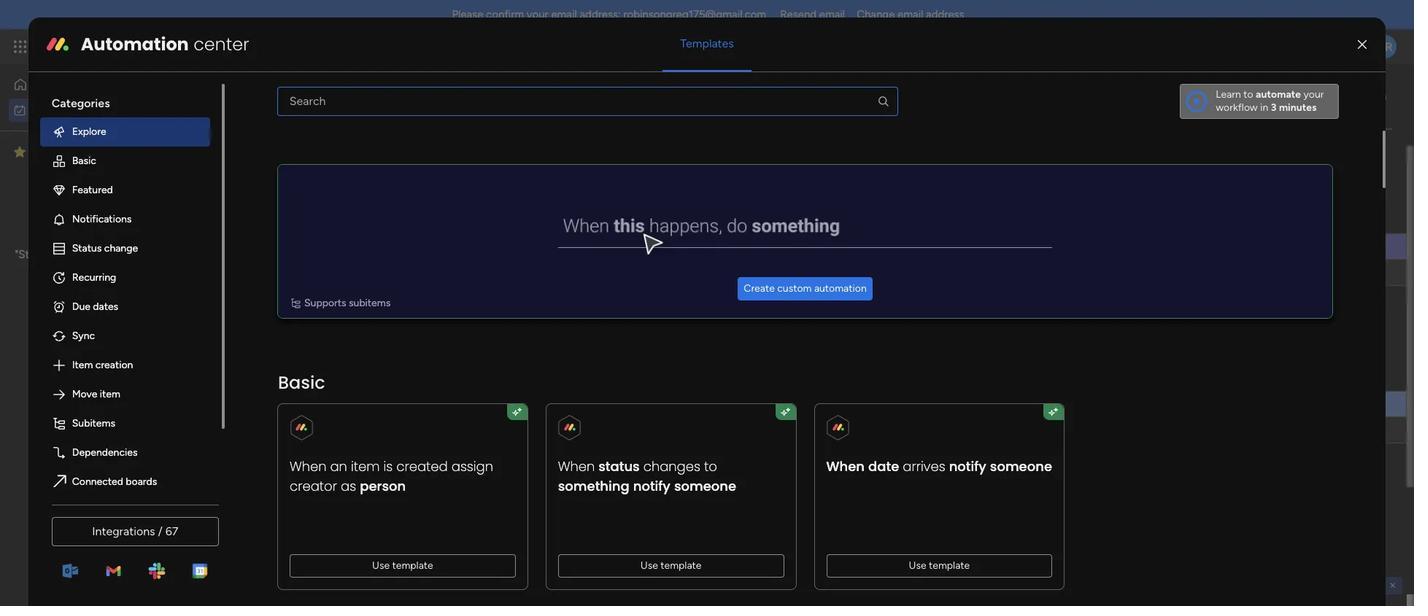 Task type: vqa. For each thing, say whether or not it's contained in the screenshot.
Filter dashboard by text search box
yes



Task type: describe. For each thing, give the bounding box(es) containing it.
create
[[744, 282, 775, 295]]

plans
[[275, 40, 299, 53]]

something
[[558, 477, 629, 495]]

project 3
[[237, 241, 278, 253]]

/ left an
[[316, 474, 323, 492]]

created
[[396, 457, 448, 476]]

move item option
[[40, 380, 210, 409]]

you
[[133, 248, 151, 261]]

/ right overdue
[[306, 211, 313, 229]]

automation
[[81, 32, 189, 56]]

favorites
[[31, 145, 80, 159]]

items inside today / 0 items
[[310, 320, 335, 333]]

later /
[[246, 526, 292, 544]]

Search for a column type search field
[[277, 87, 898, 116]]

status change option
[[40, 234, 210, 263]]

1 button
[[680, 391, 728, 417]]

this
[[246, 369, 272, 387]]

use template button for date
[[826, 555, 1053, 578]]

search image for search for a column type "search box"
[[877, 95, 890, 108]]

people
[[1041, 578, 1072, 591]]

supports
[[304, 297, 346, 309]]

favorite
[[54, 232, 93, 245]]

no favorite boards yet "star" any board so that you can easily access it later
[[15, 232, 171, 278]]

automation  center image
[[46, 33, 69, 56]]

arrives
[[903, 457, 945, 476]]

2 board #1 link from the top
[[737, 392, 872, 418]]

search image for filter dashboard by text search field
[[397, 152, 409, 163]]

when for when status changes   to something notify someone
[[558, 457, 595, 476]]

1 + from the top
[[239, 266, 245, 279]]

0 vertical spatial your
[[527, 8, 549, 21]]

move item
[[72, 388, 120, 401]]

custom
[[777, 282, 812, 295]]

someone inside the when status changes   to something notify someone
[[674, 477, 736, 495]]

resend email
[[780, 8, 845, 21]]

to inside the when status changes   to something notify someone
[[704, 457, 717, 476]]

address
[[926, 8, 965, 21]]

next week / 0 items
[[246, 474, 361, 492]]

in
[[1261, 101, 1269, 114]]

today / 0 items
[[246, 316, 335, 334]]

without a date / 3 items
[[246, 579, 391, 597]]

it
[[111, 265, 117, 278]]

change email address
[[857, 8, 965, 21]]

week for this
[[276, 369, 310, 387]]

categories
[[52, 96, 110, 110]]

3 minutes
[[1271, 101, 1317, 114]]

use template for person
[[372, 560, 433, 572]]

access
[[74, 265, 108, 278]]

featured
[[72, 184, 113, 196]]

id: 302390365
[[1316, 580, 1384, 592]]

favorites button
[[10, 140, 145, 165]]

today
[[246, 316, 287, 334]]

customize
[[551, 151, 600, 163]]

2 horizontal spatial 3
[[1271, 101, 1277, 114]]

hide
[[447, 151, 468, 163]]

changes
[[643, 457, 700, 476]]

1 inside button
[[708, 403, 711, 412]]

1 inside this week / 1 item
[[324, 373, 328, 385]]

67
[[165, 525, 178, 539]]

302390365
[[1331, 580, 1384, 592]]

2 do from the top
[[924, 400, 935, 411]]

1 vertical spatial basic
[[278, 371, 325, 395]]

2 template from the left
[[661, 560, 702, 572]]

use template button for person
[[290, 555, 516, 578]]

/ right a
[[348, 579, 354, 597]]

new for new item
[[221, 151, 243, 163]]

medium
[[1337, 241, 1374, 253]]

work for my
[[49, 103, 71, 116]]

/ right later
[[282, 526, 289, 544]]

subitems
[[72, 417, 115, 430]]

supports subitems
[[304, 297, 390, 309]]

subitems option
[[40, 409, 210, 439]]

2 to- from the top
[[910, 400, 924, 411]]

due
[[72, 301, 90, 313]]

done
[[471, 151, 494, 163]]

no
[[36, 232, 51, 245]]

your workflow in
[[1216, 88, 1324, 114]]

resend email link
[[780, 8, 845, 21]]

automation
[[814, 282, 867, 295]]

template for date
[[929, 560, 970, 572]]

2 use template button from the left
[[558, 555, 784, 578]]

person
[[360, 477, 406, 495]]

0 vertical spatial to
[[1244, 88, 1254, 101]]

/ right today
[[291, 316, 297, 334]]

integrations / 67 button
[[52, 517, 219, 547]]

change email address link
[[857, 8, 965, 21]]

item creation option
[[40, 351, 210, 380]]

monday work management
[[65, 38, 227, 55]]

your inside your workflow in
[[1304, 88, 1324, 101]]

change
[[104, 242, 138, 255]]

my for my work
[[32, 103, 46, 116]]

explore option
[[40, 117, 210, 147]]

template for person
[[392, 560, 433, 572]]

2 add from the top
[[248, 424, 266, 436]]

item inside option
[[72, 359, 93, 371]]

due dates
[[72, 301, 118, 313]]

notifications
[[72, 213, 132, 225]]

address:
[[580, 8, 621, 21]]

0 inside today / 0 items
[[301, 320, 307, 333]]

see plans
[[255, 40, 299, 53]]

project
[[237, 241, 270, 253]]

recurring option
[[40, 263, 210, 293]]

1 do from the top
[[924, 242, 935, 253]]

"star"
[[15, 248, 42, 261]]

board
[[65, 248, 93, 261]]

1 vertical spatial date
[[314, 579, 344, 597]]

connected boards option
[[40, 468, 210, 497]]

is
[[383, 457, 393, 476]]

can
[[154, 248, 171, 261]]

board #1 for first board #1 link from the top of the page
[[739, 242, 779, 254]]

this week / 1 item
[[246, 369, 351, 387]]

id:
[[1316, 580, 1328, 592]]

please confirm your email address: robinsongreg175@gmail.com
[[452, 8, 766, 21]]

home
[[34, 78, 61, 91]]

use for person
[[372, 560, 390, 572]]

move
[[72, 388, 97, 401]]

1 add from the top
[[248, 266, 266, 279]]

subitems
[[349, 297, 390, 309]]

new for new item
[[237, 399, 259, 411]]

next
[[246, 474, 275, 492]]

creator
[[290, 477, 337, 495]]

2 + from the top
[[239, 424, 245, 436]]

status
[[72, 242, 102, 255]]

use for date
[[909, 560, 926, 572]]

explore
[[72, 125, 106, 138]]

item down new item
[[269, 424, 290, 436]]

greg robinson image
[[1374, 35, 1397, 58]]

connected
[[72, 476, 123, 488]]

integrations
[[92, 525, 155, 539]]



Task type: locate. For each thing, give the bounding box(es) containing it.
item
[[269, 266, 290, 279], [72, 359, 93, 371], [261, 399, 282, 411], [269, 424, 290, 436]]

1 horizontal spatial use template
[[640, 560, 702, 572]]

week right this
[[276, 369, 310, 387]]

yet
[[133, 232, 150, 245]]

notify inside the when status changes   to something notify someone
[[633, 477, 670, 495]]

change
[[857, 8, 895, 21]]

assign
[[451, 457, 493, 476]]

1 horizontal spatial work
[[118, 38, 144, 55]]

None search field
[[277, 87, 898, 116]]

0 horizontal spatial 0
[[301, 320, 307, 333]]

1 vertical spatial search image
[[397, 152, 409, 163]]

email left the address:
[[551, 8, 577, 21]]

add
[[248, 266, 266, 279], [248, 424, 266, 436]]

0 horizontal spatial my
[[32, 103, 46, 116]]

1 horizontal spatial use template button
[[558, 555, 784, 578]]

basic down 'explore'
[[72, 155, 96, 167]]

new item button
[[215, 146, 271, 169]]

integrations / 67
[[92, 525, 178, 539]]

1 template from the left
[[392, 560, 433, 572]]

notifications option
[[40, 205, 210, 234]]

0 vertical spatial 0
[[301, 320, 307, 333]]

1 vertical spatial do
[[924, 400, 935, 411]]

sync
[[72, 330, 95, 342]]

when for when an item is created   assign creator as
[[290, 457, 326, 476]]

0 horizontal spatial template
[[392, 560, 433, 572]]

item inside "option"
[[100, 388, 120, 401]]

group
[[933, 578, 962, 591]]

date right a
[[314, 579, 344, 597]]

0 vertical spatial #1
[[769, 242, 779, 254]]

when for when date arrives notify someone
[[826, 457, 865, 476]]

0 vertical spatial boards
[[96, 232, 130, 245]]

None search field
[[277, 146, 414, 169]]

learn to automate
[[1216, 88, 1301, 101]]

week
[[276, 369, 310, 387], [278, 474, 313, 492]]

0 vertical spatial board #1
[[739, 242, 779, 254]]

2 when from the left
[[558, 457, 595, 476]]

sync option
[[40, 322, 210, 351]]

+ down new item
[[239, 424, 245, 436]]

my for my work
[[219, 85, 252, 118]]

date
[[868, 457, 899, 476], [314, 579, 344, 597]]

2 horizontal spatial when
[[826, 457, 865, 476]]

notify
[[949, 457, 986, 476], [633, 477, 670, 495]]

1 when from the left
[[290, 457, 326, 476]]

0 horizontal spatial use template
[[372, 560, 433, 572]]

1 + add item from the top
[[239, 266, 290, 279]]

easily
[[44, 265, 72, 278]]

1 vertical spatial 0
[[326, 478, 333, 490]]

basic inside option
[[72, 155, 96, 167]]

as
[[341, 477, 356, 495]]

email right the "change"
[[898, 8, 924, 21]]

board #1 right the "1" button at the bottom of page
[[739, 399, 779, 412]]

featured option
[[40, 176, 210, 205]]

item down this
[[261, 399, 282, 411]]

center
[[194, 32, 249, 56]]

email for resend email
[[819, 8, 845, 21]]

0 vertical spatial 1
[[324, 373, 328, 385]]

create custom automation
[[744, 282, 867, 295]]

0 vertical spatial add
[[248, 266, 266, 279]]

0 horizontal spatial to
[[704, 457, 717, 476]]

3 inside without a date / 3 items
[[358, 583, 363, 596]]

new inside button
[[221, 151, 243, 163]]

notify right arrives
[[949, 457, 986, 476]]

v2 star 2 image
[[14, 143, 26, 161]]

3 right in
[[1271, 101, 1277, 114]]

add down new item
[[248, 424, 266, 436]]

use template
[[372, 560, 433, 572], [640, 560, 702, 572], [909, 560, 970, 572]]

1 vertical spatial week
[[278, 474, 313, 492]]

board #1 for second board #1 link from the top
[[739, 399, 779, 412]]

0 vertical spatial new
[[221, 151, 243, 163]]

2 horizontal spatial use template button
[[826, 555, 1053, 578]]

due dates option
[[40, 293, 210, 322]]

work for monday
[[118, 38, 144, 55]]

a
[[301, 579, 310, 597]]

1 vertical spatial notify
[[633, 477, 670, 495]]

customize button
[[527, 146, 606, 169]]

0 horizontal spatial 1
[[324, 373, 328, 385]]

1 horizontal spatial use
[[640, 560, 658, 572]]

1 to-do from the top
[[910, 242, 935, 253]]

priority
[[1340, 211, 1372, 223]]

board #1 up create
[[739, 242, 779, 254]]

item inside when an item is created   assign creator as
[[351, 457, 380, 476]]

hide done items
[[447, 151, 522, 163]]

when status changes   to something notify someone
[[558, 457, 736, 495]]

new down "my work"
[[221, 151, 243, 163]]

1 use template from the left
[[372, 560, 433, 572]]

connected boards
[[72, 476, 157, 488]]

item creation
[[72, 359, 133, 371]]

use template for date
[[909, 560, 970, 572]]

home button
[[9, 73, 157, 96]]

3 use template button from the left
[[826, 555, 1053, 578]]

to right "changes"
[[704, 457, 717, 476]]

0 vertical spatial 3
[[1271, 101, 1277, 114]]

without
[[246, 579, 298, 597]]

week right next
[[278, 474, 313, 492]]

my work
[[219, 85, 317, 118]]

to up workflow
[[1244, 88, 1254, 101]]

0 vertical spatial to-
[[910, 242, 924, 253]]

work down home
[[49, 103, 71, 116]]

2 email from the left
[[819, 8, 845, 21]]

1 horizontal spatial your
[[1304, 88, 1324, 101]]

1 board #1 from the top
[[739, 242, 779, 254]]

boards inside no favorite boards yet "star" any board so that you can easily access it later
[[96, 232, 130, 245]]

1 horizontal spatial 0
[[326, 478, 333, 490]]

0 vertical spatial + add item
[[239, 266, 290, 279]]

basic option
[[40, 147, 210, 176]]

new down this
[[237, 399, 259, 411]]

3 right a
[[358, 583, 363, 596]]

your right confirm
[[527, 8, 549, 21]]

date left arrives
[[868, 457, 899, 476]]

/ inside "button"
[[158, 525, 163, 539]]

workflow
[[1216, 101, 1258, 114]]

#1 right the "1" button at the bottom of page
[[769, 399, 779, 412]]

to-do
[[910, 242, 935, 253], [910, 400, 935, 411]]

1 horizontal spatial someone
[[990, 457, 1052, 476]]

item down project 3
[[269, 266, 290, 279]]

2 horizontal spatial template
[[929, 560, 970, 572]]

when inside when an item is created   assign creator as
[[290, 457, 326, 476]]

2 use template from the left
[[640, 560, 702, 572]]

new item
[[237, 399, 282, 411]]

1 vertical spatial board #1 link
[[737, 392, 872, 418]]

0 vertical spatial board #1 link
[[737, 234, 872, 261]]

0 horizontal spatial use template button
[[290, 555, 516, 578]]

learn
[[1216, 88, 1241, 101]]

1 board #1 link from the top
[[737, 234, 872, 261]]

2 horizontal spatial email
[[898, 8, 924, 21]]

email for change email address
[[898, 8, 924, 21]]

2 board #1 from the top
[[739, 399, 779, 412]]

item inside this week / 1 item
[[330, 373, 351, 385]]

0 horizontal spatial notify
[[633, 477, 670, 495]]

0 horizontal spatial date
[[314, 579, 344, 597]]

+ down project
[[239, 266, 245, 279]]

select product image
[[13, 39, 28, 54]]

an
[[330, 457, 347, 476]]

recurring
[[72, 271, 116, 284]]

2 #1 from the top
[[769, 399, 779, 412]]

1 use template button from the left
[[290, 555, 516, 578]]

0 inside next week / 0 items
[[326, 478, 333, 490]]

1 horizontal spatial basic
[[278, 371, 325, 395]]

1 horizontal spatial my
[[219, 85, 252, 118]]

0 horizontal spatial when
[[290, 457, 326, 476]]

boards up the that
[[96, 232, 130, 245]]

add down project 3
[[248, 266, 266, 279]]

my left work
[[219, 85, 252, 118]]

+ add item
[[239, 266, 290, 279], [239, 424, 290, 436]]

/ right this
[[314, 369, 320, 387]]

dependencies option
[[40, 439, 210, 468]]

3 when from the left
[[826, 457, 865, 476]]

work
[[258, 85, 317, 118]]

3 email from the left
[[898, 8, 924, 21]]

/
[[306, 211, 313, 229], [291, 316, 297, 334], [314, 369, 320, 387], [316, 474, 323, 492], [158, 525, 163, 539], [282, 526, 289, 544], [348, 579, 354, 597]]

1 vertical spatial your
[[1304, 88, 1324, 101]]

board
[[792, 211, 818, 223], [739, 242, 766, 254], [739, 399, 766, 412], [792, 578, 818, 591]]

0 vertical spatial notify
[[949, 457, 986, 476]]

when date arrives notify someone
[[826, 457, 1052, 476]]

work
[[118, 38, 144, 55], [49, 103, 71, 116]]

creation
[[95, 359, 133, 371]]

0 horizontal spatial use
[[372, 560, 390, 572]]

my inside button
[[32, 103, 46, 116]]

0 horizontal spatial 3
[[273, 241, 278, 253]]

1 horizontal spatial 1
[[708, 403, 711, 412]]

item down the sync
[[72, 359, 93, 371]]

0 vertical spatial basic
[[72, 155, 96, 167]]

1 horizontal spatial notify
[[949, 457, 986, 476]]

id: 302390365 element
[[1310, 577, 1403, 595]]

3 right project
[[273, 241, 278, 253]]

1 horizontal spatial email
[[819, 8, 845, 21]]

status
[[599, 457, 640, 476]]

1 vertical spatial someone
[[674, 477, 736, 495]]

your up minutes
[[1304, 88, 1324, 101]]

0 vertical spatial +
[[239, 266, 245, 279]]

1 vertical spatial to-do
[[910, 400, 935, 411]]

work right the monday
[[118, 38, 144, 55]]

to-
[[910, 242, 924, 253], [910, 400, 924, 411]]

items inside without a date / 3 items
[[366, 583, 391, 596]]

2 horizontal spatial use
[[909, 560, 926, 572]]

basic right this
[[278, 371, 325, 395]]

1 to- from the top
[[910, 242, 924, 253]]

0 down supports
[[301, 320, 307, 333]]

new
[[221, 151, 243, 163], [237, 399, 259, 411]]

1 vertical spatial to-
[[910, 400, 924, 411]]

board #1
[[739, 242, 779, 254], [739, 399, 779, 412]]

when inside the when status changes   to something notify someone
[[558, 457, 595, 476]]

1 email from the left
[[551, 8, 577, 21]]

1 vertical spatial + add item
[[239, 424, 290, 436]]

1 horizontal spatial when
[[558, 457, 595, 476]]

categories list box
[[40, 84, 225, 497]]

0 vertical spatial work
[[118, 38, 144, 55]]

0 horizontal spatial someone
[[674, 477, 736, 495]]

0 left 'as'
[[326, 478, 333, 490]]

1 vertical spatial 3
[[273, 241, 278, 253]]

0 horizontal spatial search image
[[397, 152, 409, 163]]

email right resend
[[819, 8, 845, 21]]

0 vertical spatial do
[[924, 242, 935, 253]]

dependencies
[[72, 447, 138, 459]]

search image
[[877, 95, 890, 108], [397, 152, 409, 163]]

do
[[924, 242, 935, 253], [924, 400, 935, 411]]

+ add item down new item
[[239, 424, 290, 436]]

1 #1 from the top
[[769, 242, 779, 254]]

2 vertical spatial 3
[[358, 583, 363, 596]]

0 vertical spatial week
[[276, 369, 310, 387]]

later
[[120, 265, 142, 278]]

confirm
[[486, 8, 524, 21]]

+ add item down project 3
[[239, 266, 290, 279]]

3 template from the left
[[929, 560, 970, 572]]

0 vertical spatial date
[[868, 457, 899, 476]]

#1 for second board #1 link from the top
[[769, 399, 779, 412]]

3 use template from the left
[[909, 560, 970, 572]]

1 vertical spatial #1
[[769, 399, 779, 412]]

1 vertical spatial board #1
[[739, 399, 779, 412]]

item inside button
[[245, 151, 266, 163]]

0 vertical spatial someone
[[990, 457, 1052, 476]]

2 horizontal spatial use template
[[909, 560, 970, 572]]

2 to-do from the top
[[910, 400, 935, 411]]

1 use from the left
[[372, 560, 390, 572]]

work inside button
[[49, 103, 71, 116]]

minutes
[[1279, 101, 1317, 114]]

boards down dependencies option
[[126, 476, 157, 488]]

1 vertical spatial work
[[49, 103, 71, 116]]

0 vertical spatial to-do
[[910, 242, 935, 253]]

1 horizontal spatial template
[[661, 560, 702, 572]]

item
[[245, 151, 266, 163], [330, 373, 351, 385], [100, 388, 120, 401], [351, 457, 380, 476]]

week for next
[[278, 474, 313, 492]]

remove image
[[1388, 580, 1399, 592]]

when an item is created   assign creator as
[[290, 457, 493, 495]]

notify down "changes"
[[633, 477, 670, 495]]

1 horizontal spatial 3
[[358, 583, 363, 596]]

robinsongreg175@gmail.com
[[624, 8, 766, 21]]

1 horizontal spatial search image
[[877, 95, 890, 108]]

that
[[110, 248, 130, 261]]

board #1 link
[[737, 234, 872, 261], [737, 392, 872, 418]]

#1 up create
[[769, 242, 779, 254]]

categories heading
[[40, 84, 210, 117]]

0 vertical spatial search image
[[877, 95, 890, 108]]

1 horizontal spatial to
[[1244, 88, 1254, 101]]

create custom automation button
[[738, 277, 873, 301]]

/ left 67
[[158, 525, 163, 539]]

management
[[147, 38, 227, 55]]

status change
[[72, 242, 138, 255]]

later
[[246, 526, 279, 544]]

1 vertical spatial +
[[239, 424, 245, 436]]

0 horizontal spatial email
[[551, 8, 577, 21]]

1 vertical spatial new
[[237, 399, 259, 411]]

1 vertical spatial 1
[[708, 403, 711, 412]]

0 horizontal spatial your
[[527, 8, 549, 21]]

#1
[[769, 242, 779, 254], [769, 399, 779, 412]]

2 use from the left
[[640, 560, 658, 572]]

automate
[[1256, 88, 1301, 101]]

overdue /
[[246, 211, 316, 229]]

items inside next week / 0 items
[[335, 478, 361, 490]]

3 use from the left
[[909, 560, 926, 572]]

Filter dashboard by text search field
[[277, 146, 414, 169]]

new item
[[221, 151, 266, 163]]

boards inside option
[[126, 476, 157, 488]]

0 horizontal spatial work
[[49, 103, 71, 116]]

my down home
[[32, 103, 46, 116]]

1 vertical spatial to
[[704, 457, 717, 476]]

#1 for first board #1 link from the top of the page
[[769, 242, 779, 254]]

1 vertical spatial add
[[248, 424, 266, 436]]

1 horizontal spatial date
[[868, 457, 899, 476]]

1 vertical spatial boards
[[126, 476, 157, 488]]

2 + add item from the top
[[239, 424, 290, 436]]

automation center
[[81, 32, 249, 56]]

0 horizontal spatial basic
[[72, 155, 96, 167]]



